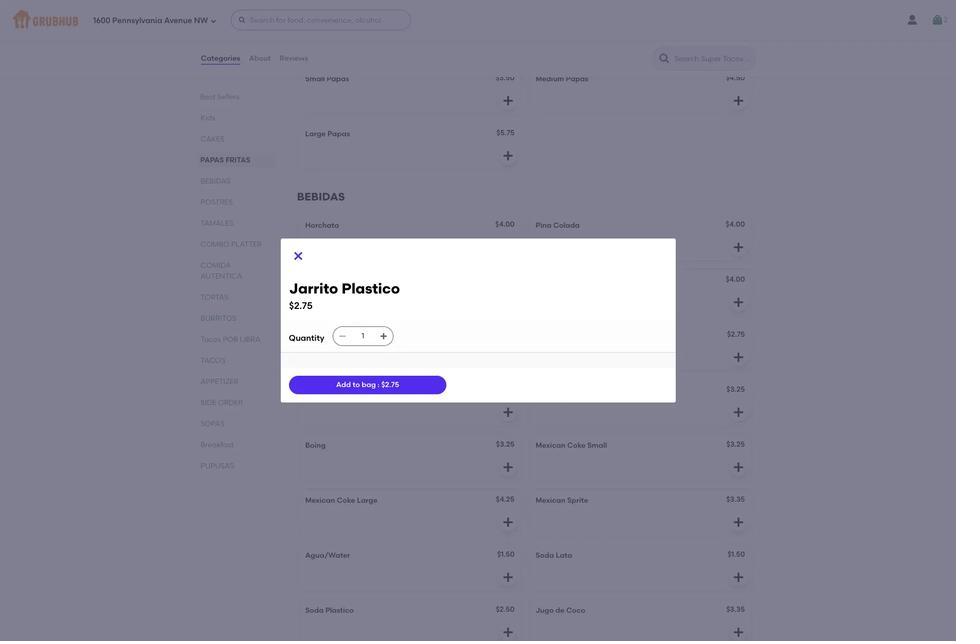 Task type: locate. For each thing, give the bounding box(es) containing it.
0 horizontal spatial $1.50
[[497, 551, 515, 560]]

jarrito plastico button
[[299, 380, 522, 426]]

$3.25 inside button
[[727, 386, 745, 394]]

1 horizontal spatial small
[[588, 442, 607, 450]]

0 horizontal spatial bebidas
[[200, 177, 230, 186]]

$2.75 button
[[530, 325, 752, 371]]

bebidas tab
[[200, 176, 272, 187]]

1 horizontal spatial papas
[[297, 44, 334, 57]]

$2.50
[[496, 606, 515, 615]]

$3.25 for mexican coke small
[[727, 441, 745, 449]]

Input item quantity number field
[[352, 327, 374, 346]]

side order
[[200, 399, 243, 408]]

burritos tab
[[200, 313, 272, 324]]

$4.00 for horchata
[[496, 220, 515, 229]]

$4.50
[[726, 74, 745, 83]]

0 vertical spatial small
[[305, 75, 325, 84]]

1 $3.35 from the top
[[727, 496, 745, 504]]

0 vertical spatial bebidas
[[200, 177, 230, 186]]

1 horizontal spatial $1.50
[[728, 551, 745, 560]]

order
[[218, 399, 243, 408]]

svg image
[[238, 16, 246, 24], [732, 95, 745, 107], [502, 150, 514, 162], [732, 242, 745, 254], [732, 352, 745, 364], [732, 407, 745, 419], [732, 462, 745, 474], [502, 517, 514, 529], [732, 517, 745, 529], [732, 572, 745, 584], [502, 627, 514, 639]]

0 horizontal spatial small
[[305, 75, 325, 84]]

0 vertical spatial $3.35
[[727, 496, 745, 504]]

1 $1.50 from the left
[[497, 551, 515, 560]]

soda for soda plastico
[[305, 607, 324, 616]]

appetizer
[[200, 378, 238, 386]]

jarrito inside button
[[305, 387, 330, 395]]

$4.00 button
[[530, 270, 752, 316]]

large
[[305, 130, 326, 139], [357, 497, 378, 505]]

tamarindo button
[[299, 270, 522, 316]]

postres
[[200, 198, 233, 207]]

best sellers
[[200, 93, 240, 101]]

papas up the small papas
[[297, 44, 334, 57]]

1 vertical spatial $2.75
[[727, 331, 745, 339]]

0 vertical spatial papas
[[297, 44, 334, 57]]

$4.00
[[496, 220, 515, 229], [726, 220, 745, 229], [726, 275, 745, 284]]

papas
[[327, 75, 349, 84], [566, 75, 589, 84], [328, 130, 350, 139]]

maracuya
[[305, 332, 341, 340]]

jarrito up the maracuya
[[289, 280, 338, 297]]

lata
[[556, 552, 572, 561]]

coco
[[567, 607, 586, 616]]

bebidas up horchata
[[297, 191, 345, 203]]

fritas
[[336, 44, 375, 57], [226, 156, 250, 165]]

papas fritas inside tab
[[200, 156, 250, 165]]

papas fritas up the small papas
[[297, 44, 375, 57]]

papas inside tab
[[200, 156, 224, 165]]

0 horizontal spatial $2.75
[[289, 300, 313, 312]]

1 vertical spatial papas fritas
[[200, 156, 250, 165]]

0 vertical spatial $2.75
[[289, 300, 313, 312]]

pina colada
[[536, 221, 580, 230]]

add to bag : $2.75
[[336, 381, 399, 390]]

1 vertical spatial jarrito
[[305, 387, 330, 395]]

1 horizontal spatial papas fritas
[[297, 44, 375, 57]]

colada
[[553, 221, 580, 230]]

plastico for jarrito plastico $2.75
[[342, 280, 400, 297]]

bag
[[362, 381, 376, 390]]

Search Super Tacos and Bakery search field
[[674, 54, 753, 64]]

to
[[353, 381, 360, 390]]

1 horizontal spatial coke
[[568, 442, 586, 450]]

mexican coke large
[[305, 497, 378, 505]]

breakfast
[[200, 441, 234, 450]]

coke
[[568, 442, 586, 450], [337, 497, 355, 505]]

papas fritas up bebidas tab on the left of the page
[[200, 156, 250, 165]]

jarrito for jarrito plastico
[[305, 387, 330, 395]]

0 vertical spatial coke
[[568, 442, 586, 450]]

breakfast tab
[[200, 440, 272, 451]]

$5.75
[[497, 129, 515, 138]]

$3.35
[[727, 496, 745, 504], [727, 606, 745, 615]]

1 vertical spatial small
[[588, 442, 607, 450]]

jarrito left add
[[305, 387, 330, 395]]

1 vertical spatial fritas
[[226, 156, 250, 165]]

soda
[[536, 552, 554, 561], [305, 607, 324, 616]]

plastico inside jarrito plastico button
[[331, 387, 360, 395]]

0 vertical spatial fritas
[[336, 44, 375, 57]]

0 vertical spatial jarrito
[[289, 280, 338, 297]]

categories button
[[200, 40, 241, 77]]

0 horizontal spatial papas fritas
[[200, 156, 250, 165]]

jarrito inside jarrito plastico $2.75
[[289, 280, 338, 297]]

jarrito for jarrito plastico $2.75
[[289, 280, 338, 297]]

$2.75
[[289, 300, 313, 312], [727, 331, 745, 339], [382, 381, 399, 390]]

1 vertical spatial soda
[[305, 607, 324, 616]]

1 vertical spatial $3.35
[[727, 606, 745, 615]]

$4.00 for pina colada
[[726, 220, 745, 229]]

fritas up the small papas
[[336, 44, 375, 57]]

small papas
[[305, 75, 349, 84]]

$4.25
[[496, 496, 515, 504]]

1 vertical spatial plastico
[[331, 387, 360, 395]]

jugo
[[536, 607, 554, 616]]

bebidas
[[200, 177, 230, 186], [297, 191, 345, 203]]

1 vertical spatial papas
[[200, 156, 224, 165]]

0 horizontal spatial soda
[[305, 607, 324, 616]]

2 button
[[932, 11, 948, 29]]

small
[[305, 75, 325, 84], [588, 442, 607, 450]]

2 $1.50 from the left
[[728, 551, 745, 560]]

large papas
[[305, 130, 350, 139]]

2 vertical spatial $2.75
[[382, 381, 399, 390]]

0 vertical spatial soda
[[536, 552, 554, 561]]

0 vertical spatial plastico
[[342, 280, 400, 297]]

about
[[249, 54, 271, 63]]

2 vertical spatial plastico
[[326, 607, 354, 616]]

papas
[[297, 44, 334, 57], [200, 156, 224, 165]]

papas fritas
[[297, 44, 375, 57], [200, 156, 250, 165]]

fritas up bebidas tab on the left of the page
[[226, 156, 250, 165]]

jarrito
[[289, 280, 338, 297], [305, 387, 330, 395]]

jugo de coco
[[536, 607, 586, 616]]

$1.50
[[497, 551, 515, 560], [728, 551, 745, 560]]

1 vertical spatial coke
[[337, 497, 355, 505]]

0 vertical spatial papas fritas
[[297, 44, 375, 57]]

svg image
[[932, 14, 944, 26], [210, 18, 216, 24], [502, 95, 514, 107], [292, 250, 304, 262], [732, 297, 745, 309], [338, 333, 347, 341], [380, 333, 388, 341], [502, 352, 514, 364], [502, 407, 514, 419], [502, 462, 514, 474], [502, 572, 514, 584], [732, 627, 745, 639]]

plastico for soda plastico
[[326, 607, 354, 616]]

1 horizontal spatial fritas
[[336, 44, 375, 57]]

plastico for jarrito plastico
[[331, 387, 360, 395]]

soda for soda lata
[[536, 552, 554, 561]]

comida
[[200, 261, 231, 270]]

soda lata
[[536, 552, 572, 561]]

$3.35 for mexican sprite
[[727, 496, 745, 504]]

papas for medium papas
[[566, 75, 589, 84]]

comida autentica tab
[[200, 260, 272, 282]]

pina
[[536, 221, 552, 230]]

kids
[[200, 114, 215, 122]]

svg image inside 2 button
[[932, 14, 944, 26]]

plastico
[[342, 280, 400, 297], [331, 387, 360, 395], [326, 607, 354, 616]]

bebidas up "postres"
[[200, 177, 230, 186]]

burritos
[[200, 314, 236, 323]]

nw
[[194, 16, 208, 25]]

0 horizontal spatial papas
[[200, 156, 224, 165]]

svg image inside main navigation navigation
[[238, 16, 246, 24]]

papas down cakes
[[200, 156, 224, 165]]

1 vertical spatial bebidas
[[297, 191, 345, 203]]

0 horizontal spatial coke
[[337, 497, 355, 505]]

mexican sprite
[[536, 497, 589, 505]]

$2.75 inside jarrito plastico $2.75
[[289, 300, 313, 312]]

$3.25
[[727, 386, 745, 394], [496, 441, 515, 449], [727, 441, 745, 449]]

1 vertical spatial large
[[357, 497, 378, 505]]

boing
[[305, 442, 326, 450]]

papas for small papas
[[327, 75, 349, 84]]

pupusas tab
[[200, 461, 272, 472]]

0 vertical spatial large
[[305, 130, 326, 139]]

0 horizontal spatial fritas
[[226, 156, 250, 165]]

2 horizontal spatial $2.75
[[727, 331, 745, 339]]

1 horizontal spatial bebidas
[[297, 191, 345, 203]]

1 horizontal spatial large
[[357, 497, 378, 505]]

plastico inside jarrito plastico $2.75
[[342, 280, 400, 297]]

1 horizontal spatial soda
[[536, 552, 554, 561]]

about button
[[249, 40, 271, 77]]

tortas
[[200, 293, 228, 302]]

mexican
[[536, 442, 566, 450], [305, 497, 335, 505], [536, 497, 566, 505]]

tacos por libra
[[200, 335, 260, 344]]

2 $3.35 from the top
[[727, 606, 745, 615]]

fritas inside tab
[[226, 156, 250, 165]]



Task type: vqa. For each thing, say whether or not it's contained in the screenshot.


Task type: describe. For each thing, give the bounding box(es) containing it.
tacos por libra tab
[[200, 334, 272, 345]]

tamarindo
[[305, 277, 344, 285]]

tamales
[[200, 219, 233, 228]]

best sellers tab
[[200, 92, 272, 102]]

libra
[[240, 335, 260, 344]]

bebidas inside tab
[[200, 177, 230, 186]]

maracuya button
[[299, 325, 522, 371]]

agua/water
[[305, 552, 350, 561]]

sopas tab
[[200, 419, 272, 430]]

kids tab
[[200, 113, 272, 123]]

appetizer tab
[[200, 377, 272, 387]]

quantity
[[289, 333, 325, 343]]

reviews
[[280, 54, 308, 63]]

cakes
[[200, 135, 224, 144]]

reviews button
[[279, 40, 309, 77]]

combo platter tab
[[200, 239, 272, 250]]

jarrito plastico
[[305, 387, 360, 395]]

$4.00 inside button
[[726, 275, 745, 284]]

autentica
[[200, 272, 242, 281]]

search icon image
[[658, 52, 671, 65]]

2
[[944, 15, 948, 24]]

papas for large papas
[[328, 130, 350, 139]]

mexican for mexican coke large
[[305, 497, 335, 505]]

platter
[[231, 240, 262, 249]]

sopas
[[200, 420, 224, 429]]

1600
[[93, 16, 111, 25]]

comida autentica
[[200, 261, 242, 281]]

$1.50 for agua/water
[[497, 551, 515, 560]]

tacos
[[200, 335, 221, 344]]

coke for large
[[337, 497, 355, 505]]

cakes tab
[[200, 134, 272, 145]]

pupusas
[[200, 462, 234, 471]]

$3.50
[[496, 74, 515, 83]]

mexican coke small
[[536, 442, 607, 450]]

soda plastico
[[305, 607, 354, 616]]

tamales tab
[[200, 218, 272, 229]]

categories
[[201, 54, 240, 63]]

main navigation navigation
[[0, 0, 957, 40]]

$2.75 inside button
[[727, 331, 745, 339]]

horchata
[[305, 221, 339, 230]]

mexican for mexican coke small
[[536, 442, 566, 450]]

combo platter
[[200, 240, 262, 249]]

jarrito plastico $2.75
[[289, 280, 400, 312]]

tacos
[[200, 357, 225, 365]]

1 horizontal spatial $2.75
[[382, 381, 399, 390]]

side
[[200, 399, 216, 408]]

pennsylvania
[[112, 16, 162, 25]]

:
[[378, 381, 380, 390]]

coke for small
[[568, 442, 586, 450]]

sprite
[[568, 497, 589, 505]]

combo
[[200, 240, 229, 249]]

avenue
[[164, 16, 192, 25]]

1600 pennsylvania avenue nw
[[93, 16, 208, 25]]

mexican for mexican sprite
[[536, 497, 566, 505]]

tortas tab
[[200, 292, 272, 303]]

papas fritas tab
[[200, 155, 272, 166]]

side order tab
[[200, 398, 272, 409]]

add
[[336, 381, 351, 390]]

0 horizontal spatial large
[[305, 130, 326, 139]]

medium papas
[[536, 75, 589, 84]]

$1.50 for soda lata
[[728, 551, 745, 560]]

postres tab
[[200, 197, 272, 208]]

tacos tab
[[200, 356, 272, 366]]

best
[[200, 93, 215, 101]]

medium
[[536, 75, 564, 84]]

$3.25 button
[[530, 380, 752, 426]]

sellers
[[217, 93, 240, 101]]

por
[[223, 335, 238, 344]]

$3.25 for boing
[[496, 441, 515, 449]]

$3.35 for jugo de coco
[[727, 606, 745, 615]]

de
[[556, 607, 565, 616]]



